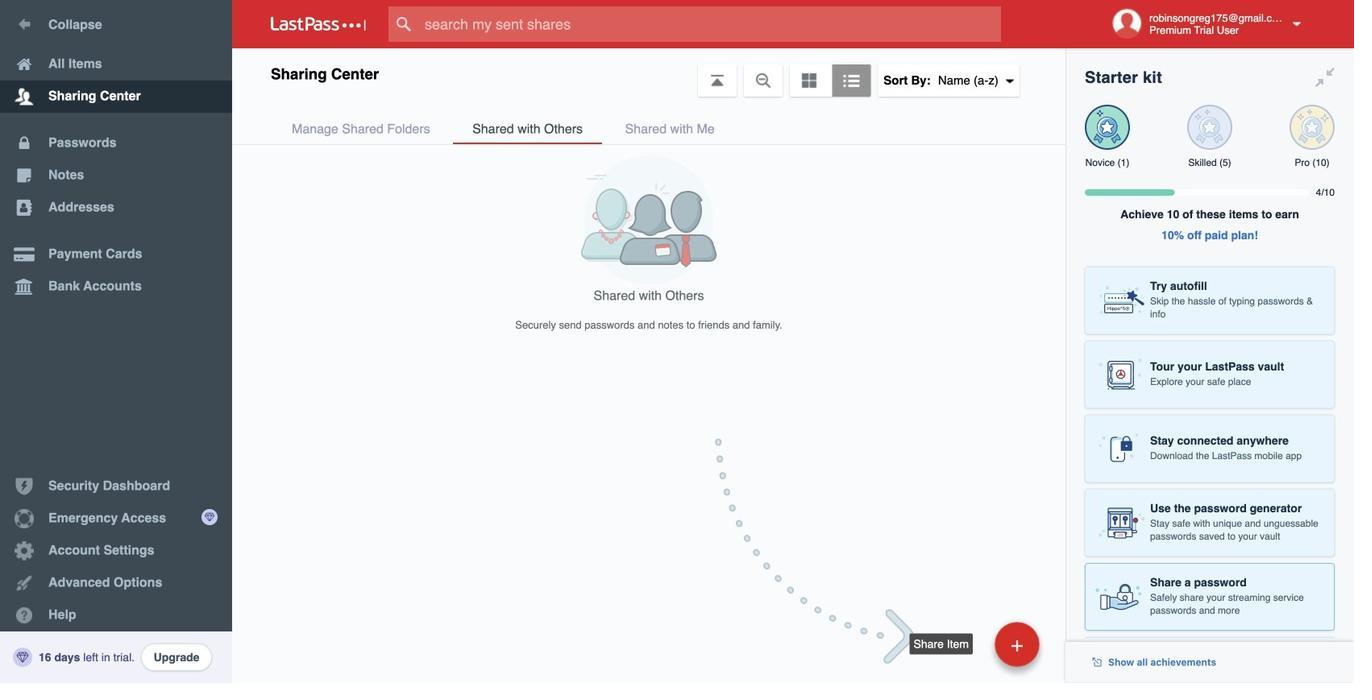 Task type: vqa. For each thing, say whether or not it's contained in the screenshot.
'New item' element at the right
no



Task type: describe. For each thing, give the bounding box(es) containing it.
main navigation navigation
[[0, 0, 232, 684]]

Search search field
[[389, 6, 1033, 42]]

vault options navigation
[[232, 48, 1066, 97]]



Task type: locate. For each thing, give the bounding box(es) containing it.
search my sent shares text field
[[389, 6, 1033, 42]]

new item navigation
[[715, 439, 1066, 684]]

lastpass image
[[271, 17, 366, 31]]



